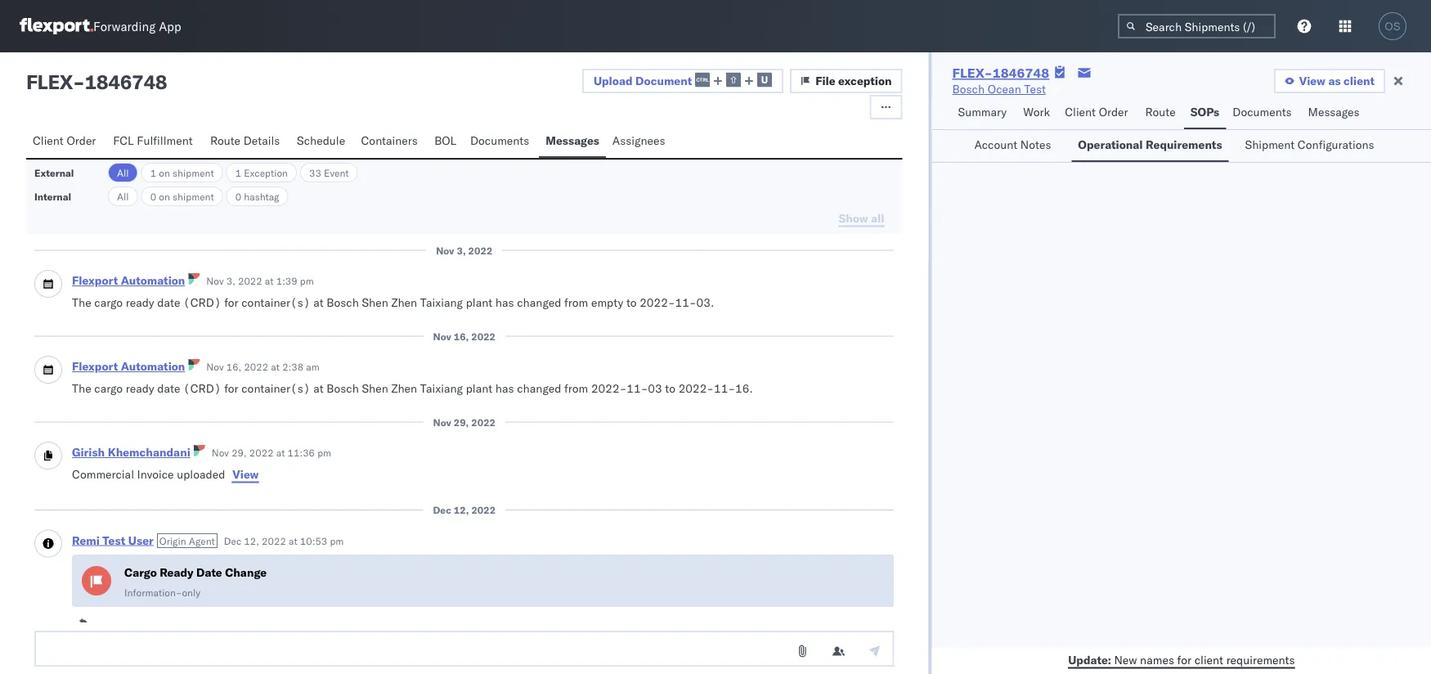 Task type: locate. For each thing, give the bounding box(es) containing it.
pm right 10:53
[[330, 535, 344, 547]]

1 flexport automation from the top
[[72, 273, 185, 288]]

at for 11:36
[[276, 447, 285, 459]]

1 horizontal spatial dec
[[433, 504, 451, 516]]

1 plant from the top
[[466, 295, 493, 309]]

0 horizontal spatial 1
[[150, 166, 156, 179]]

1 horizontal spatial 3,
[[457, 244, 466, 256]]

nov for nov 16, 2022
[[433, 330, 451, 342]]

1
[[150, 166, 156, 179], [235, 166, 241, 179]]

to right 03
[[665, 381, 676, 395]]

on up 0 on shipment
[[159, 166, 170, 179]]

details
[[244, 133, 280, 148]]

1 vertical spatial plant
[[466, 381, 493, 395]]

1 for 1 on shipment
[[150, 166, 156, 179]]

file exception button
[[790, 69, 903, 93], [790, 69, 903, 93]]

1 horizontal spatial 29,
[[454, 416, 469, 428]]

messages button up configurations
[[1302, 97, 1369, 129]]

0 vertical spatial the
[[72, 295, 91, 309]]

0 inside button
[[856, 648, 862, 660]]

1 vertical spatial order
[[67, 133, 96, 148]]

flexport. image
[[20, 18, 93, 34]]

12, for dec 12, 2022
[[454, 504, 469, 516]]

from left empty in the left of the page
[[564, 295, 588, 309]]

client order up external
[[33, 133, 96, 148]]

client left the requirements
[[1195, 652, 1224, 667]]

from left 03
[[564, 381, 588, 395]]

as
[[1329, 74, 1341, 88]]

1 vertical spatial cargo
[[94, 381, 123, 395]]

1 date from the top
[[157, 295, 180, 309]]

pm right 11:36
[[318, 447, 331, 459]]

0 horizontal spatial 16,
[[226, 361, 242, 373]]

2 container(s) from the top
[[241, 381, 310, 395]]

1 shipment from the top
[[173, 166, 214, 179]]

messages down as
[[1308, 105, 1360, 119]]

1 flexport automation button from the top
[[72, 273, 185, 288]]

flex
[[26, 70, 73, 94]]

invoice
[[137, 467, 174, 481]]

1 vertical spatial route
[[210, 133, 241, 148]]

1 vertical spatial zhen
[[391, 381, 417, 395]]

ocean
[[988, 82, 1021, 96], [128, 646, 164, 661]]

at for 10:53
[[289, 535, 297, 547]]

cargo for the cargo ready date (crd) for container(s)  at bosch shen zhen taixiang plant has changed from 2022-11-03 to 2022-11-16.
[[94, 381, 123, 395]]

containers button
[[355, 126, 428, 158]]

2 cargo from the top
[[94, 381, 123, 395]]

nov left '2:38'
[[206, 361, 224, 373]]

upload document
[[594, 73, 692, 88]]

route left details
[[210, 133, 241, 148]]

1 vertical spatial all
[[117, 190, 129, 202]]

plant for 2022-
[[466, 381, 493, 395]]

at left 1:39
[[265, 275, 274, 287]]

view as client button
[[1274, 69, 1386, 93]]

o
[[99, 648, 106, 660]]

1 horizontal spatial messages
[[1308, 105, 1360, 119]]

2 shipment from the top
[[173, 190, 214, 202]]

route for route details
[[210, 133, 241, 148]]

shen
[[362, 295, 388, 309], [362, 381, 388, 395]]

container(s) down 1:39
[[241, 295, 310, 309]]

1 vertical spatial bosch
[[327, 295, 359, 309]]

1 horizontal spatial documents
[[1233, 105, 1292, 119]]

2 ready from the top
[[126, 381, 154, 395]]

0 vertical spatial to
[[626, 295, 637, 309]]

nov up the cargo ready date (crd) for container(s)  at bosch shen zhen taixiang plant has changed from 2022-11-03 to 2022-11-16.
[[433, 330, 451, 342]]

documents right bol button
[[470, 133, 529, 148]]

1 vertical spatial flexport automation
[[72, 359, 185, 373]]

1 horizontal spatial 1
[[235, 166, 241, 179]]

route details
[[210, 133, 280, 148]]

automation
[[121, 273, 185, 288], [121, 359, 185, 373], [166, 646, 231, 661]]

1 all from the top
[[117, 166, 129, 179]]

at down am
[[313, 381, 324, 395]]

(crd) down nov 16, 2022 at 2:38 am
[[183, 381, 221, 395]]

1 the from the top
[[72, 295, 91, 309]]

(crd) down nov 3, 2022 at 1:39 pm
[[183, 295, 221, 309]]

at left '2:38'
[[271, 361, 280, 373]]

1 vertical spatial client
[[33, 133, 64, 148]]

client order button
[[1059, 97, 1139, 129], [26, 126, 107, 158]]

2022- left 03
[[591, 381, 627, 395]]

0 horizontal spatial 0
[[150, 190, 156, 202]]

flexport automation button for the cargo ready date (crd) for container(s)  at bosch shen zhen taixiang plant has changed from empty to 2022-11-03.
[[72, 273, 185, 288]]

account notes button
[[968, 130, 1062, 162]]

0 vertical spatial documents
[[1233, 105, 1292, 119]]

2022 for nov 3, 2022 at 1:39 pm
[[238, 275, 262, 287]]

new
[[1114, 652, 1137, 667]]

flexport automation button
[[72, 273, 185, 288], [72, 359, 185, 373]]

0 vertical spatial client
[[1344, 74, 1375, 88]]

0 horizontal spatial test
[[102, 533, 125, 547]]

taixiang up "nov 16, 2022"
[[420, 295, 463, 309]]

0 vertical spatial container(s)
[[241, 295, 310, 309]]

1 vertical spatial on
[[159, 190, 170, 202]]

16, up the cargo ready date (crd) for container(s)  at bosch shen zhen taixiang plant has changed from 2022-11-03 to 2022-11-16.
[[454, 330, 469, 342]]

0 horizontal spatial route
[[210, 133, 241, 148]]

has
[[496, 295, 514, 309], [496, 381, 514, 395]]

1 for 1 exception
[[235, 166, 241, 179]]

flexport automation for the cargo ready date (crd) for container(s)  at bosch shen zhen taixiang plant has changed from 2022-11-03 to 2022-11-16.
[[72, 359, 185, 373]]

ocean inside bosch ocean test link
[[988, 82, 1021, 96]]

1 horizontal spatial client order
[[1065, 105, 1129, 119]]

nov left 1:39
[[206, 275, 224, 287]]

girish khemchandani
[[72, 445, 190, 459]]

29, for nov 29, 2022 at 11:36 pm
[[232, 447, 247, 459]]

2 all button from the top
[[108, 186, 138, 206]]

information-
[[124, 586, 182, 598]]

documents button up shipment on the top of the page
[[1226, 97, 1302, 129]]

1 horizontal spatial ocean
[[988, 82, 1021, 96]]

0 vertical spatial for
[[224, 295, 239, 309]]

0
[[150, 190, 156, 202], [235, 190, 241, 202], [856, 648, 862, 660]]

1 shen from the top
[[362, 295, 388, 309]]

shen for empty
[[362, 295, 388, 309]]

flex-1846748 link
[[953, 65, 1050, 81]]

from for 2022-
[[564, 381, 588, 395]]

29, up view button
[[232, 447, 247, 459]]

11-
[[675, 295, 697, 309], [627, 381, 648, 395], [714, 381, 735, 395]]

0 vertical spatial ocean
[[988, 82, 1021, 96]]

the cargo ready date (crd) for container(s)  at bosch shen zhen taixiang plant has changed from 2022-11-03 to 2022-11-16.
[[72, 381, 753, 395]]

1 flexport from the top
[[72, 273, 118, 288]]

2:38
[[282, 361, 304, 373]]

2 flexport automation button from the top
[[72, 359, 185, 373]]

0 vertical spatial has
[[496, 295, 514, 309]]

exception
[[839, 74, 892, 88]]

forwarding
[[93, 18, 156, 34]]

1 vertical spatial flexport
[[72, 359, 118, 373]]

nov down the cargo ready date (crd) for container(s)  at bosch shen zhen taixiang plant has changed from 2022-11-03 to 2022-11-16.
[[433, 416, 451, 428]]

route for route
[[1146, 105, 1176, 119]]

2 changed from the top
[[517, 381, 561, 395]]

container(s) for the cargo ready date (crd) for container(s)  at bosch shen zhen taixiang plant has changed from empty to 2022-11-03.
[[241, 295, 310, 309]]

shipment up 0 on shipment
[[173, 166, 214, 179]]

1 taixiang from the top
[[420, 295, 463, 309]]

None text field
[[34, 631, 894, 667]]

route inside button
[[1146, 105, 1176, 119]]

ready for the cargo ready date (crd) for container(s)  at bosch shen zhen taixiang plant has changed from 2022-11-03 to 2022-11-16.
[[126, 381, 154, 395]]

0 button
[[843, 648, 862, 661]]

2 taixiang from the top
[[420, 381, 463, 395]]

schedule button
[[290, 126, 355, 158]]

1 from from the top
[[564, 295, 588, 309]]

1 down fcl fulfillment button
[[150, 166, 156, 179]]

nov up uploaded
[[212, 447, 229, 459]]

all for 0
[[117, 190, 129, 202]]

has for empty
[[496, 295, 514, 309]]

messages
[[1308, 105, 1360, 119], [546, 133, 599, 148]]

1 vertical spatial 3,
[[226, 275, 235, 287]]

nov up the cargo ready date (crd) for container(s)  at bosch shen zhen taixiang plant has changed from empty to 2022-11-03.
[[436, 244, 454, 256]]

taixiang for 2022-
[[420, 381, 463, 395]]

assignees
[[613, 133, 665, 148]]

12, for dec 12, 2022 at 10:53 pm
[[244, 535, 259, 547]]

1 vertical spatial 29,
[[232, 447, 247, 459]]

1 ready from the top
[[126, 295, 154, 309]]

2022 for dec 12, 2022
[[471, 504, 496, 516]]

0 vertical spatial order
[[1099, 105, 1129, 119]]

for for the cargo ready date (crd) for container(s)  at bosch shen zhen taixiang plant has changed from 2022-11-03 to 2022-11-16.
[[224, 381, 239, 395]]

date
[[157, 295, 180, 309], [157, 381, 180, 395]]

has up nov 29, 2022
[[496, 381, 514, 395]]

0 vertical spatial route
[[1146, 105, 1176, 119]]

0 horizontal spatial 3,
[[226, 275, 235, 287]]

fcl fulfillment button
[[107, 126, 204, 158]]

1 has from the top
[[496, 295, 514, 309]]

client
[[1065, 105, 1096, 119], [33, 133, 64, 148]]

at left 11:36
[[276, 447, 285, 459]]

for down nov 3, 2022 at 1:39 pm
[[224, 295, 239, 309]]

(crd) for the cargo ready date (crd) for container(s)  at bosch shen zhen taixiang plant has changed from 2022-11-03 to 2022-11-16.
[[183, 381, 221, 395]]

client for left client order button
[[33, 133, 64, 148]]

3,
[[457, 244, 466, 256], [226, 275, 235, 287]]

document
[[636, 73, 692, 88]]

client order
[[1065, 105, 1129, 119], [33, 133, 96, 148]]

nov
[[436, 244, 454, 256], [206, 275, 224, 287], [433, 330, 451, 342], [206, 361, 224, 373], [433, 416, 451, 428], [212, 447, 229, 459]]

container(s) for the cargo ready date (crd) for container(s)  at bosch shen zhen taixiang plant has changed from 2022-11-03 to 2022-11-16.
[[241, 381, 310, 395]]

ready
[[126, 295, 154, 309], [126, 381, 154, 395]]

1 horizontal spatial order
[[1099, 105, 1129, 119]]

view left as
[[1300, 74, 1326, 88]]

2 shen from the top
[[362, 381, 388, 395]]

bosch inside bosch ocean test link
[[953, 82, 985, 96]]

1 left the exception
[[235, 166, 241, 179]]

1 horizontal spatial messages button
[[1302, 97, 1369, 129]]

0 vertical spatial view
[[1300, 74, 1326, 88]]

view button
[[232, 466, 260, 482]]

to right empty in the left of the page
[[626, 295, 637, 309]]

1 vertical spatial all button
[[108, 186, 138, 206]]

2 1 from the left
[[235, 166, 241, 179]]

1 all button from the top
[[108, 163, 138, 182]]

test left user
[[102, 533, 125, 547]]

documents button right bol
[[464, 126, 539, 158]]

2 horizontal spatial 11-
[[714, 381, 735, 395]]

2 vertical spatial bosch
[[327, 381, 359, 395]]

0 vertical spatial from
[[564, 295, 588, 309]]

shipment down 1 on shipment
[[173, 190, 214, 202]]

for
[[224, 295, 239, 309], [224, 381, 239, 395], [1178, 652, 1192, 667]]

1 vertical spatial documents
[[470, 133, 529, 148]]

1 changed from the top
[[517, 295, 561, 309]]

at
[[265, 275, 274, 287], [313, 295, 324, 309], [271, 361, 280, 373], [313, 381, 324, 395], [276, 447, 285, 459], [289, 535, 297, 547]]

16,
[[454, 330, 469, 342], [226, 361, 242, 373]]

1 vertical spatial ocean
[[128, 646, 164, 661]]

0 vertical spatial plant
[[466, 295, 493, 309]]

1 vertical spatial dec
[[224, 535, 242, 547]]

order up external
[[67, 133, 96, 148]]

plant up nov 29, 2022
[[466, 381, 493, 395]]

nov for nov 29, 2022 at 11:36 pm
[[212, 447, 229, 459]]

pm
[[300, 275, 314, 287], [318, 447, 331, 459], [330, 535, 344, 547]]

0 horizontal spatial documents
[[470, 133, 529, 148]]

route
[[1146, 105, 1176, 119], [210, 133, 241, 148]]

work button
[[1017, 97, 1059, 129]]

at left 10:53
[[289, 535, 297, 547]]

0 for on
[[150, 190, 156, 202]]

all button
[[108, 163, 138, 182], [108, 186, 138, 206]]

documents
[[1233, 105, 1292, 119], [470, 133, 529, 148]]

messages left assignees
[[546, 133, 599, 148]]

0 horizontal spatial messages
[[546, 133, 599, 148]]

work
[[1024, 105, 1050, 119]]

the cargo ready date (crd) for container(s)  at bosch shen zhen taixiang plant has changed from empty to 2022-11-03.
[[72, 295, 714, 309]]

1 vertical spatial automation
[[121, 359, 185, 373]]

client right as
[[1344, 74, 1375, 88]]

changed for empty
[[517, 295, 561, 309]]

client right "work" "button"
[[1065, 105, 1096, 119]]

1 on from the top
[[159, 166, 170, 179]]

03
[[648, 381, 662, 395]]

1 vertical spatial container(s)
[[241, 381, 310, 395]]

0 vertical spatial all
[[117, 166, 129, 179]]

0 vertical spatial changed
[[517, 295, 561, 309]]

0 horizontal spatial 12,
[[244, 535, 259, 547]]

1 container(s) from the top
[[241, 295, 310, 309]]

0 horizontal spatial client
[[33, 133, 64, 148]]

0 vertical spatial date
[[157, 295, 180, 309]]

2 all from the top
[[117, 190, 129, 202]]

test up work
[[1024, 82, 1046, 96]]

0 vertical spatial on
[[159, 166, 170, 179]]

2 flexport automation from the top
[[72, 359, 185, 373]]

1 vertical spatial taixiang
[[420, 381, 463, 395]]

shipment for 0 on shipment
[[173, 190, 214, 202]]

route up the operational requirements
[[1146, 105, 1176, 119]]

0 vertical spatial flexport automation button
[[72, 273, 185, 288]]

has for 2022-
[[496, 381, 514, 395]]

0 vertical spatial 16,
[[454, 330, 469, 342]]

documents up shipment on the top of the page
[[1233, 105, 1292, 119]]

Search Shipments (/) text field
[[1118, 14, 1276, 38]]

1 vertical spatial messages
[[546, 133, 599, 148]]

1 zhen from the top
[[391, 295, 417, 309]]

1 (crd) from the top
[[183, 295, 221, 309]]

flexport for the cargo ready date (crd) for container(s)  at bosch shen zhen taixiang plant has changed from empty to 2022-11-03.
[[72, 273, 118, 288]]

taixiang for empty
[[420, 295, 463, 309]]

2 the from the top
[[72, 381, 91, 395]]

has up "nov 16, 2022"
[[496, 295, 514, 309]]

1 1 from the left
[[150, 166, 156, 179]]

1 horizontal spatial client
[[1065, 105, 1096, 119]]

for down nov 16, 2022 at 2:38 am
[[224, 381, 239, 395]]

16, left '2:38'
[[226, 361, 242, 373]]

2 plant from the top
[[466, 381, 493, 395]]

from for empty
[[564, 295, 588, 309]]

on for 0
[[159, 190, 170, 202]]

1 vertical spatial (crd)
[[183, 381, 221, 395]]

containers
[[361, 133, 418, 148]]

client order button up external
[[26, 126, 107, 158]]

2 zhen from the top
[[391, 381, 417, 395]]

0 horizontal spatial client order
[[33, 133, 96, 148]]

flexport
[[72, 273, 118, 288], [72, 359, 118, 373]]

1 vertical spatial has
[[496, 381, 514, 395]]

29, down the cargo ready date (crd) for container(s)  at bosch shen zhen taixiang plant has changed from 2022-11-03 to 2022-11-16.
[[454, 416, 469, 428]]

1 vertical spatial view
[[233, 467, 259, 481]]

view
[[1300, 74, 1326, 88], [233, 467, 259, 481]]

0 vertical spatial 29,
[[454, 416, 469, 428]]

client order up operational
[[1065, 105, 1129, 119]]

user
[[128, 533, 154, 547]]

route inside button
[[210, 133, 241, 148]]

pm for flexport automation
[[300, 275, 314, 287]]

internal
[[34, 190, 71, 202]]

2 flexport from the top
[[72, 359, 118, 373]]

zhen
[[391, 295, 417, 309], [391, 381, 417, 395]]

2022
[[468, 244, 493, 256], [238, 275, 262, 287], [471, 330, 496, 342], [244, 361, 268, 373], [471, 416, 496, 428], [249, 447, 274, 459], [471, 504, 496, 516], [262, 535, 286, 547]]

plant up "nov 16, 2022"
[[466, 295, 493, 309]]

client up external
[[33, 133, 64, 148]]

1 cargo from the top
[[94, 295, 123, 309]]

2 horizontal spatial 0
[[856, 648, 862, 660]]

2 has from the top
[[496, 381, 514, 395]]

plant
[[466, 295, 493, 309], [466, 381, 493, 395]]

0 vertical spatial bosch
[[953, 82, 985, 96]]

0 vertical spatial flexport
[[72, 273, 118, 288]]

0 vertical spatial zhen
[[391, 295, 417, 309]]

0 vertical spatial messages
[[1308, 105, 1360, 119]]

1846748 down forwarding
[[85, 70, 167, 94]]

1 vertical spatial 12,
[[244, 535, 259, 547]]

0 horizontal spatial to
[[626, 295, 637, 309]]

shen for 2022-
[[362, 381, 388, 395]]

pm right 1:39
[[300, 275, 314, 287]]

account notes
[[975, 137, 1051, 152]]

on down 1 on shipment
[[159, 190, 170, 202]]

2 from from the top
[[564, 381, 588, 395]]

2 (crd) from the top
[[183, 381, 221, 395]]

1 vertical spatial to
[[665, 381, 676, 395]]

automation for the cargo ready date (crd) for container(s)  at bosch shen zhen taixiang plant has changed from 2022-11-03 to 2022-11-16.
[[121, 359, 185, 373]]

0 vertical spatial cargo
[[94, 295, 123, 309]]

on
[[159, 166, 170, 179], [159, 190, 170, 202]]

fcl fulfillment
[[113, 133, 193, 148]]

1846748
[[993, 65, 1050, 81], [85, 70, 167, 94]]

zhen for empty
[[391, 295, 417, 309]]

2 horizontal spatial 2022-
[[679, 381, 714, 395]]

1 vertical spatial changed
[[517, 381, 561, 395]]

container(s) down nov 16, 2022 at 2:38 am
[[241, 381, 310, 395]]

12,
[[454, 504, 469, 516], [244, 535, 259, 547]]

ocean down flex-1846748
[[988, 82, 1021, 96]]

2 on from the top
[[159, 190, 170, 202]]

uploaded
[[177, 467, 225, 481]]

3, for nov 3, 2022
[[457, 244, 466, 256]]

0 horizontal spatial 2022-
[[591, 381, 627, 395]]

2022-
[[640, 295, 675, 309], [591, 381, 627, 395], [679, 381, 714, 395]]

operational requirements button
[[1072, 130, 1229, 162]]

nov for nov 3, 2022 at 1:39 pm
[[206, 275, 224, 287]]

2 date from the top
[[157, 381, 180, 395]]

1 horizontal spatial test
[[1024, 82, 1046, 96]]

1 vertical spatial 16,
[[226, 361, 242, 373]]

2022- left 03.
[[640, 295, 675, 309]]

client
[[1344, 74, 1375, 88], [1195, 652, 1224, 667]]

for right names
[[1178, 652, 1192, 667]]

taixiang up nov 29, 2022
[[420, 381, 463, 395]]

1 vertical spatial from
[[564, 381, 588, 395]]

messages button left assignees
[[539, 126, 606, 158]]

order up operational
[[1099, 105, 1129, 119]]

view down nov 29, 2022 at 11:36 pm at the left of the page
[[233, 467, 259, 481]]

0 vertical spatial (crd)
[[183, 295, 221, 309]]

ocean right a
[[128, 646, 164, 661]]

cargo ready date change information-only
[[124, 565, 267, 598]]

2022- right 03
[[679, 381, 714, 395]]

client order button up operational
[[1059, 97, 1139, 129]]

1 horizontal spatial view
[[1300, 74, 1326, 88]]

messages for rightmost messages "button"
[[1308, 105, 1360, 119]]

notes
[[1021, 137, 1051, 152]]

0 horizontal spatial 29,
[[232, 447, 247, 459]]

1846748 up bosch ocean test on the top right of the page
[[993, 65, 1050, 81]]

0 horizontal spatial dec
[[224, 535, 242, 547]]

1 horizontal spatial 12,
[[454, 504, 469, 516]]

bosch ocean test link
[[953, 81, 1046, 97]]



Task type: vqa. For each thing, say whether or not it's contained in the screenshot.
the Never
no



Task type: describe. For each thing, give the bounding box(es) containing it.
1 horizontal spatial documents button
[[1226, 97, 1302, 129]]

the for the cargo ready date (crd) for container(s)  at bosch shen zhen taixiang plant has changed from 2022-11-03 to 2022-11-16.
[[72, 381, 91, 395]]

flexport automation button for the cargo ready date (crd) for container(s)  at bosch shen zhen taixiang plant has changed from 2022-11-03 to 2022-11-16.
[[72, 359, 185, 373]]

forwarding app link
[[20, 18, 181, 34]]

nov for nov 29, 2022
[[433, 416, 451, 428]]

file
[[816, 74, 836, 88]]

the for the cargo ready date (crd) for container(s)  at bosch shen zhen taixiang plant has changed from empty to 2022-11-03.
[[72, 295, 91, 309]]

1 horizontal spatial client order button
[[1059, 97, 1139, 129]]

pm for girish khemchandani
[[318, 447, 331, 459]]

1 horizontal spatial 2022-
[[640, 295, 675, 309]]

khemchandani
[[108, 445, 190, 459]]

0 vertical spatial client order
[[1065, 105, 1129, 119]]

0 horizontal spatial client order button
[[26, 126, 107, 158]]

flex-
[[953, 65, 993, 81]]

16.
[[735, 381, 753, 395]]

ready for the cargo ready date (crd) for container(s)  at bosch shen zhen taixiang plant has changed from empty to 2022-11-03.
[[126, 295, 154, 309]]

on for 1
[[159, 166, 170, 179]]

route button
[[1139, 97, 1184, 129]]

app
[[159, 18, 181, 34]]

o a
[[99, 648, 113, 660]]

remi test user button
[[72, 533, 154, 547]]

dec for dec 12, 2022
[[433, 504, 451, 516]]

requirements
[[1227, 652, 1295, 667]]

route details button
[[204, 126, 290, 158]]

nov 3, 2022 at 1:39 pm
[[206, 275, 314, 287]]

upload
[[594, 73, 633, 88]]

os
[[1385, 20, 1401, 32]]

33 event
[[309, 166, 349, 179]]

documents for the leftmost documents button
[[470, 133, 529, 148]]

2022 for dec 12, 2022 at 10:53 pm
[[262, 535, 286, 547]]

bosch for the cargo ready date (crd) for container(s)  at bosch shen zhen taixiang plant has changed from 2022-11-03 to 2022-11-16.
[[327, 381, 359, 395]]

hashtag
[[244, 190, 279, 202]]

client for rightmost client order button
[[1065, 105, 1096, 119]]

date for the cargo ready date (crd) for container(s)  at bosch shen zhen taixiang plant has changed from 2022-11-03 to 2022-11-16.
[[157, 381, 180, 395]]

empty
[[591, 295, 623, 309]]

girish
[[72, 445, 105, 459]]

1 on shipment
[[150, 166, 214, 179]]

0 horizontal spatial view
[[233, 467, 259, 481]]

commercial
[[72, 467, 134, 481]]

nov for nov 3, 2022
[[436, 244, 454, 256]]

commercial invoice uploaded view
[[72, 467, 259, 481]]

a
[[106, 648, 113, 660]]

shipment for 1 on shipment
[[173, 166, 214, 179]]

dec 12, 2022 at 10:53 pm
[[224, 535, 344, 547]]

at down nov 3, 2022 at 1:39 pm
[[313, 295, 324, 309]]

requirements
[[1146, 137, 1222, 152]]

nov 29, 2022
[[433, 416, 496, 428]]

dec 12, 2022
[[433, 504, 496, 516]]

cargo for the cargo ready date (crd) for container(s)  at bosch shen zhen taixiang plant has changed from empty to 2022-11-03.
[[94, 295, 123, 309]]

date for the cargo ready date (crd) for container(s)  at bosch shen zhen taixiang plant has changed from empty to 2022-11-03.
[[157, 295, 180, 309]]

only
[[182, 586, 201, 598]]

fcl
[[113, 133, 134, 148]]

exception
[[244, 166, 288, 179]]

origin
[[159, 535, 186, 547]]

0 horizontal spatial 11-
[[627, 381, 648, 395]]

0 for hashtag
[[235, 190, 241, 202]]

nov 29, 2022 at 11:36 pm
[[212, 447, 331, 459]]

ocean automation
[[128, 646, 231, 661]]

16, for nov 16, 2022
[[454, 330, 469, 342]]

client inside view as client button
[[1344, 74, 1375, 88]]

2022 for nov 29, 2022
[[471, 416, 496, 428]]

account
[[975, 137, 1018, 152]]

am
[[306, 361, 320, 373]]

documents for right documents button
[[1233, 105, 1292, 119]]

all button for 1
[[108, 163, 138, 182]]

16, for nov 16, 2022 at 2:38 am
[[226, 361, 242, 373]]

11:36
[[288, 447, 315, 459]]

all for 1
[[117, 166, 129, 179]]

03.
[[697, 295, 714, 309]]

flexport automation for the cargo ready date (crd) for container(s)  at bosch shen zhen taixiang plant has changed from empty to 2022-11-03.
[[72, 273, 185, 288]]

remi
[[72, 533, 100, 547]]

1 horizontal spatial 1846748
[[993, 65, 1050, 81]]

10:53
[[300, 535, 327, 547]]

0 hashtag
[[235, 190, 279, 202]]

plant for empty
[[466, 295, 493, 309]]

update:
[[1068, 652, 1111, 667]]

0 horizontal spatial client
[[1195, 652, 1224, 667]]

summary
[[958, 105, 1007, 119]]

operational requirements
[[1078, 137, 1222, 152]]

2022 for nov 29, 2022 at 11:36 pm
[[249, 447, 274, 459]]

ocean automation button
[[128, 646, 231, 661]]

1 horizontal spatial 11-
[[675, 295, 697, 309]]

2022 for nov 16, 2022
[[471, 330, 496, 342]]

change
[[225, 565, 267, 580]]

upload document button
[[582, 69, 784, 93]]

automation for the cargo ready date (crd) for container(s)  at bosch shen zhen taixiang plant has changed from empty to 2022-11-03.
[[121, 273, 185, 288]]

at for 2:38
[[271, 361, 280, 373]]

shipment configurations button
[[1239, 130, 1389, 162]]

(crd) for the cargo ready date (crd) for container(s)  at bosch shen zhen taixiang plant has changed from empty to 2022-11-03.
[[183, 295, 221, 309]]

2 vertical spatial automation
[[166, 646, 231, 661]]

for for the cargo ready date (crd) for container(s)  at bosch shen zhen taixiang plant has changed from empty to 2022-11-03.
[[224, 295, 239, 309]]

flexport for the cargo ready date (crd) for container(s)  at bosch shen zhen taixiang plant has changed from 2022-11-03 to 2022-11-16.
[[72, 359, 118, 373]]

changed for 2022-
[[517, 381, 561, 395]]

sops button
[[1184, 97, 1226, 129]]

1:39
[[276, 275, 298, 287]]

0 on shipment
[[150, 190, 214, 202]]

external
[[34, 166, 74, 179]]

os button
[[1374, 7, 1412, 45]]

0 horizontal spatial documents button
[[464, 126, 539, 158]]

bol
[[434, 133, 457, 148]]

nov 16, 2022
[[433, 330, 496, 342]]

nov for nov 16, 2022 at 2:38 am
[[206, 361, 224, 373]]

0 vertical spatial test
[[1024, 82, 1046, 96]]

nov 3, 2022
[[436, 244, 493, 256]]

1 vertical spatial client order
[[33, 133, 96, 148]]

2 vertical spatial for
[[1178, 652, 1192, 667]]

33
[[309, 166, 321, 179]]

schedule
[[297, 133, 345, 148]]

shipment configurations
[[1245, 137, 1375, 152]]

0 horizontal spatial messages button
[[539, 126, 606, 158]]

bosch ocean test
[[953, 82, 1046, 96]]

flex-1846748
[[953, 65, 1050, 81]]

0 horizontal spatial 1846748
[[85, 70, 167, 94]]

2022 for nov 3, 2022
[[468, 244, 493, 256]]

0 horizontal spatial ocean
[[128, 646, 164, 661]]

dec for dec 12, 2022 at 10:53 pm
[[224, 535, 242, 547]]

29, for nov 29, 2022
[[454, 416, 469, 428]]

remi test user origin agent
[[72, 533, 215, 547]]

all button for 0
[[108, 186, 138, 206]]

3, for nov 3, 2022 at 1:39 pm
[[226, 275, 235, 287]]

view as client
[[1300, 74, 1375, 88]]

sops
[[1191, 105, 1220, 119]]

forwarding app
[[93, 18, 181, 34]]

girish khemchandani button
[[72, 445, 190, 459]]

cargo
[[124, 565, 157, 580]]

2022 for nov 16, 2022 at 2:38 am
[[244, 361, 268, 373]]

2 vertical spatial pm
[[330, 535, 344, 547]]

bol button
[[428, 126, 464, 158]]

at for 1:39
[[265, 275, 274, 287]]

-
[[73, 70, 85, 94]]

names
[[1140, 652, 1175, 667]]

zhen for 2022-
[[391, 381, 417, 395]]

ready
[[160, 565, 194, 580]]

fulfillment
[[137, 133, 193, 148]]

summary button
[[952, 97, 1017, 129]]

update: new names for client requirements
[[1068, 652, 1295, 667]]

messages for messages "button" to the left
[[546, 133, 599, 148]]

1 vertical spatial test
[[102, 533, 125, 547]]

assignees button
[[606, 126, 675, 158]]

view inside button
[[1300, 74, 1326, 88]]

configurations
[[1298, 137, 1375, 152]]

bosch for the cargo ready date (crd) for container(s)  at bosch shen zhen taixiang plant has changed from empty to 2022-11-03.
[[327, 295, 359, 309]]



